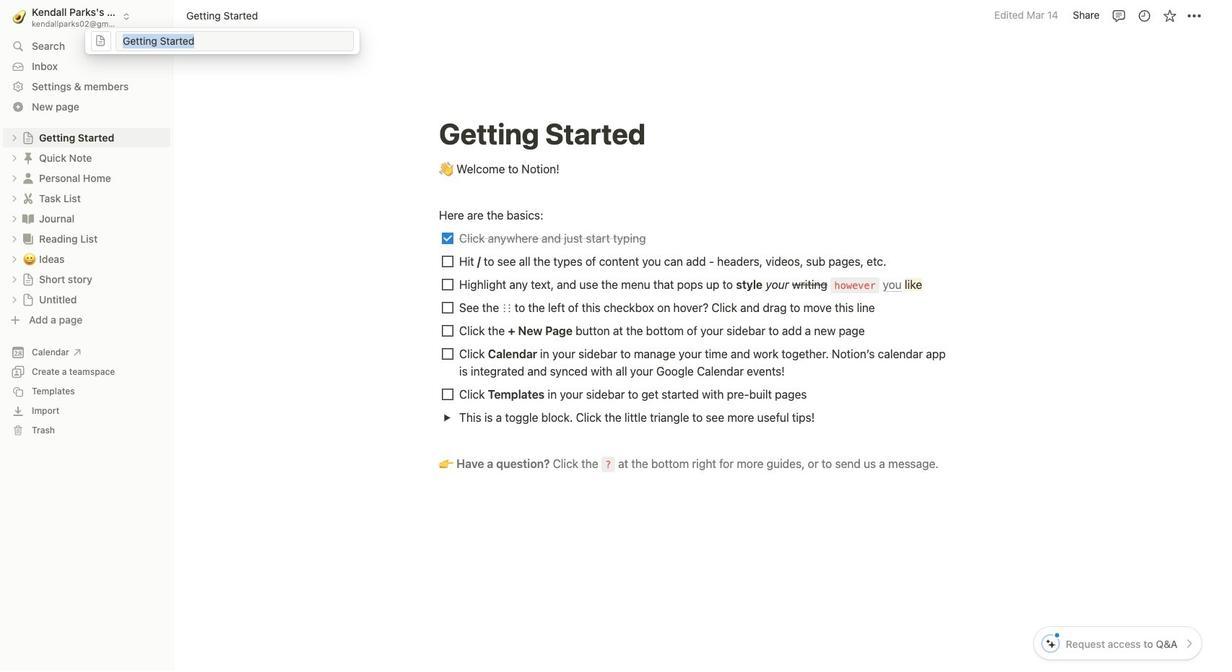 Task type: vqa. For each thing, say whether or not it's contained in the screenshot.
👋 ICON
yes



Task type: locate. For each thing, give the bounding box(es) containing it.
favorite image
[[1163, 8, 1177, 23]]



Task type: describe. For each thing, give the bounding box(es) containing it.
comments image
[[1112, 8, 1127, 23]]

updates image
[[1138, 8, 1152, 23]]

👉 image
[[439, 454, 454, 473]]

👋 image
[[439, 159, 454, 178]]

🥑 image
[[12, 7, 26, 26]]



